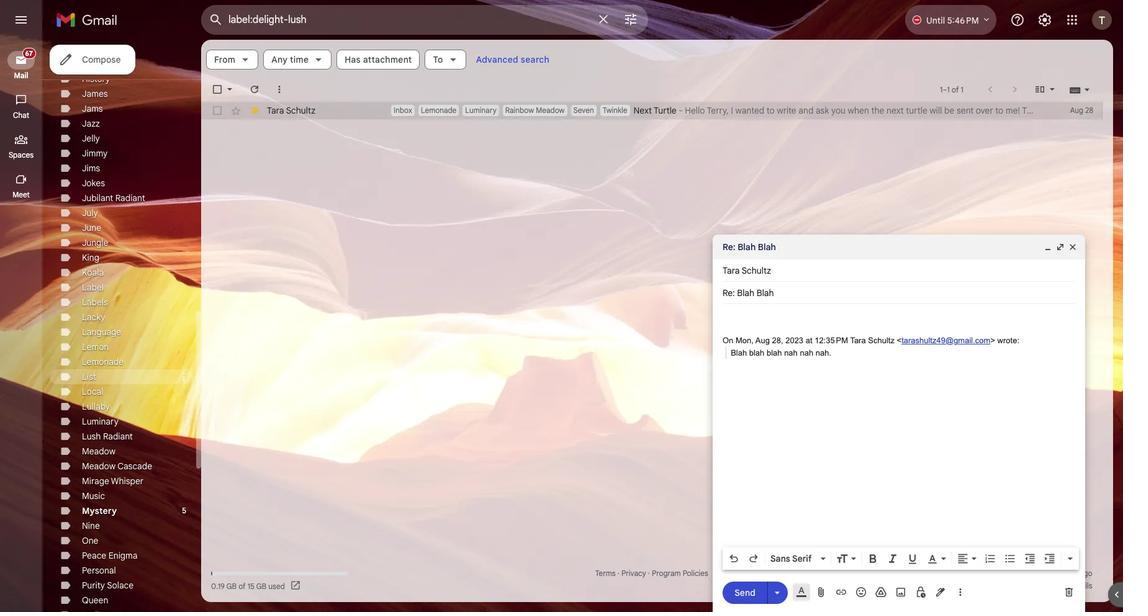 Task type: vqa. For each thing, say whether or not it's contained in the screenshot.
Hey guys what are your favorite halloween movies? Hey
no



Task type: locate. For each thing, give the bounding box(es) containing it.
row containing tara schultz
[[201, 102, 1104, 119]]

· right the terms
[[618, 569, 620, 578]]

local link
[[82, 386, 103, 398]]

underline ‪(⌘u)‬ image
[[907, 553, 919, 566]]

will
[[930, 105, 943, 116]]

privacy link
[[622, 569, 646, 578]]

1 vertical spatial luminary
[[82, 416, 119, 427]]

1 vertical spatial radiant
[[103, 431, 133, 442]]

mystery
[[82, 506, 117, 517]]

advanced search
[[476, 54, 550, 65]]

2 vertical spatial meadow
[[82, 461, 116, 472]]

aug inside main content
[[1071, 106, 1084, 115]]

insert files using drive image
[[875, 586, 888, 599]]

jubilant radiant link
[[82, 193, 145, 204]]

minimize image
[[1044, 242, 1054, 252]]

attach files image
[[816, 586, 828, 599]]

queen link
[[82, 595, 108, 606]]

schultz down time
[[286, 105, 316, 116]]

time
[[290, 54, 309, 65]]

purity
[[82, 580, 105, 591]]

None checkbox
[[211, 83, 224, 96]]

any time button
[[263, 50, 332, 70]]

toggle confidential mode image
[[915, 586, 927, 599]]

peace enigma
[[82, 550, 138, 562]]

last
[[966, 569, 981, 578]]

jazz
[[82, 118, 100, 129]]

2 · from the left
[[648, 569, 650, 578]]

lacky link
[[82, 312, 105, 323]]

terms link
[[596, 569, 616, 578]]

1 – 1 of 1
[[940, 85, 964, 94]]

0 horizontal spatial nah
[[785, 348, 798, 357]]

0 horizontal spatial lemonade
[[82, 357, 124, 368]]

15
[[248, 582, 255, 591]]

follow link to manage storage image
[[290, 580, 302, 593]]

0 vertical spatial radiant
[[115, 193, 145, 204]]

one
[[82, 535, 98, 547]]

undo ‪(⌘z)‬ image
[[728, 553, 740, 565]]

blah down mon,
[[750, 348, 765, 357]]

1 vertical spatial lemonade
[[82, 357, 124, 368]]

be
[[945, 105, 955, 116]]

30
[[1041, 569, 1050, 578]]

cascade
[[118, 461, 152, 472]]

0 vertical spatial luminary
[[465, 106, 497, 115]]

jelly link
[[82, 133, 100, 144]]

details
[[1070, 581, 1093, 591]]

28,
[[772, 336, 784, 345]]

0 vertical spatial schultz
[[286, 105, 316, 116]]

terms
[[596, 569, 616, 578]]

mirage whisper
[[82, 476, 144, 487]]

mystery link
[[82, 506, 117, 517]]

spaces heading
[[0, 150, 42, 160]]

1 vertical spatial meadow
[[82, 446, 116, 457]]

1 1 from the left
[[940, 85, 943, 94]]

sans serif option
[[768, 553, 819, 565]]

mail
[[14, 71, 28, 80]]

1 right –
[[961, 85, 964, 94]]

1 horizontal spatial to
[[996, 105, 1004, 116]]

meadow right 'rainbow'
[[536, 106, 565, 115]]

0 horizontal spatial of
[[239, 582, 246, 591]]

meadow down the lush
[[82, 446, 116, 457]]

aug left '28,'
[[756, 336, 770, 345]]

1 horizontal spatial tara
[[851, 336, 866, 345]]

on mon, aug 28, 2023 at 12:35 pm tara schultz < tarashultz49@gmail.com > wrote: blah blah blah nah nah nah.
[[723, 336, 1020, 357]]

numbered list ‪(⌘⇧7)‬ image
[[985, 553, 997, 565]]

Search in mail text field
[[229, 14, 589, 26]]

gb right 15
[[256, 582, 267, 591]]

one link
[[82, 535, 98, 547]]

1 blah from the left
[[750, 348, 765, 357]]

1 horizontal spatial aug
[[1071, 106, 1084, 115]]

labels link
[[82, 297, 108, 308]]

0 vertical spatial lemonade
[[421, 106, 457, 115]]

privacy
[[622, 569, 646, 578]]

0 horizontal spatial gb
[[227, 582, 237, 591]]

0 horizontal spatial blah
[[750, 348, 765, 357]]

2 gb from the left
[[256, 582, 267, 591]]

1 horizontal spatial luminary
[[465, 106, 497, 115]]

0 horizontal spatial luminary
[[82, 416, 119, 427]]

clear search image
[[591, 7, 616, 32]]

footer containing terms
[[201, 568, 1104, 593]]

of left 15
[[239, 582, 246, 591]]

used
[[269, 582, 285, 591]]

aug inside on mon, aug 28, 2023 at 12:35 pm tara schultz < tarashultz49@gmail.com > wrote: blah blah blah nah nah nah.
[[756, 336, 770, 345]]

1 vertical spatial aug
[[756, 336, 770, 345]]

3 1 from the left
[[961, 85, 964, 94]]

peace enigma link
[[82, 550, 138, 562]]

1 horizontal spatial lemonade
[[421, 106, 457, 115]]

0 vertical spatial of
[[952, 85, 959, 94]]

1 horizontal spatial schultz
[[869, 336, 895, 345]]

to button
[[425, 50, 466, 70]]

lemonade inside main content
[[421, 106, 457, 115]]

to
[[767, 105, 775, 116], [996, 105, 1004, 116]]

dialog
[[713, 235, 1086, 612]]

any time
[[272, 54, 309, 65]]

blah down '28,'
[[767, 348, 782, 357]]

2 horizontal spatial 1
[[961, 85, 964, 94]]

footer
[[201, 568, 1104, 593]]

row
[[201, 102, 1104, 119]]

0 horizontal spatial to
[[767, 105, 775, 116]]

0 horizontal spatial ·
[[618, 569, 620, 578]]

schultz
[[286, 105, 316, 116], [869, 336, 895, 345]]

0 vertical spatial aug
[[1071, 106, 1084, 115]]

sent
[[957, 105, 974, 116]]

to left me!
[[996, 105, 1004, 116]]

schultz left "<" on the bottom right of page
[[869, 336, 895, 345]]

meadow cascade link
[[82, 461, 152, 472]]

tara right thanks,
[[1055, 105, 1072, 116]]

mail heading
[[0, 71, 42, 81]]

main content containing from
[[201, 40, 1114, 603]]

1 horizontal spatial blah
[[767, 348, 782, 357]]

1 up be
[[948, 85, 950, 94]]

luminary left 'rainbow'
[[465, 106, 497, 115]]

twinkle
[[603, 106, 628, 115]]

sans
[[771, 553, 791, 565]]

tarashultz49@gmail.com link
[[902, 336, 991, 345]]

radiant down luminary link
[[103, 431, 133, 442]]

toggle split pane mode image
[[1034, 83, 1047, 96]]

0.19
[[211, 582, 225, 591]]

tara right 12:35 pm
[[851, 336, 866, 345]]

gb right 0.19
[[227, 582, 237, 591]]

local
[[82, 386, 103, 398]]

tara
[[267, 105, 284, 116], [1055, 105, 1072, 116], [851, 336, 866, 345]]

0 horizontal spatial schultz
[[286, 105, 316, 116]]

search in mail image
[[205, 9, 227, 31]]

tarashultz49@gmail.com
[[902, 336, 991, 345]]

lemonade down lemon "link"
[[82, 357, 124, 368]]

serif
[[793, 553, 812, 565]]

me!
[[1006, 105, 1021, 116]]

select input tool image
[[1084, 85, 1091, 94]]

meadow down the meadow link
[[82, 461, 116, 472]]

2 horizontal spatial tara
[[1055, 105, 1072, 116]]

june link
[[82, 222, 101, 234]]

more options image
[[957, 586, 965, 599]]

of right –
[[952, 85, 959, 94]]

advanced
[[476, 54, 519, 65]]

refresh image
[[248, 83, 261, 96]]

1 horizontal spatial gb
[[256, 582, 267, 591]]

compose
[[82, 54, 121, 65]]

0 vertical spatial meadow
[[536, 106, 565, 115]]

2 nah from the left
[[800, 348, 814, 357]]

1 horizontal spatial ·
[[648, 569, 650, 578]]

to left write
[[767, 105, 775, 116]]

advanced search options image
[[619, 7, 644, 32]]

language link
[[82, 327, 121, 338]]

0 horizontal spatial 1
[[940, 85, 943, 94]]

>
[[991, 336, 996, 345]]

june
[[82, 222, 101, 234]]

pop out image
[[1056, 242, 1066, 252]]

None checkbox
[[211, 104, 224, 117]]

nah
[[785, 348, 798, 357], [800, 348, 814, 357]]

insert photo image
[[895, 586, 908, 599]]

settings image
[[1038, 12, 1053, 27]]

luminary
[[465, 106, 497, 115], [82, 416, 119, 427]]

navigation
[[0, 40, 43, 612]]

luminary down lullaby
[[82, 416, 119, 427]]

peace
[[82, 550, 106, 562]]

aug left the 28
[[1071, 106, 1084, 115]]

lemonade
[[421, 106, 457, 115], [82, 357, 124, 368]]

mon,
[[736, 336, 754, 345]]

music
[[82, 491, 105, 502]]

tara down more 'image'
[[267, 105, 284, 116]]

policies
[[683, 569, 709, 578]]

personal link
[[82, 565, 116, 576]]

solace
[[107, 580, 134, 591]]

discard draft ‪(⌘⇧d)‬ image
[[1063, 586, 1076, 599]]

meadow cascade
[[82, 461, 152, 472]]

nah down "2023"
[[785, 348, 798, 357]]

main content
[[201, 40, 1114, 603]]

formatting options toolbar
[[723, 548, 1080, 570]]

radiant right jubilant
[[115, 193, 145, 204]]

1 horizontal spatial nah
[[800, 348, 814, 357]]

· right privacy link
[[648, 569, 650, 578]]

meadow
[[536, 106, 565, 115], [82, 446, 116, 457], [82, 461, 116, 472]]

advanced search button
[[471, 48, 555, 71]]

lemonade right 'inbox'
[[421, 106, 457, 115]]

main menu image
[[14, 12, 29, 27]]

lemon
[[82, 342, 109, 353]]

1 vertical spatial of
[[239, 582, 246, 591]]

nah down at at the bottom right of the page
[[800, 348, 814, 357]]

jungle
[[82, 237, 108, 248]]

1 vertical spatial schultz
[[869, 336, 895, 345]]

lush radiant link
[[82, 431, 133, 442]]

0 horizontal spatial aug
[[756, 336, 770, 345]]

1 up will
[[940, 85, 943, 94]]

1 horizontal spatial 1
[[948, 85, 950, 94]]

account
[[983, 569, 1010, 578]]



Task type: describe. For each thing, give the bounding box(es) containing it.
none checkbox inside main content
[[211, 104, 224, 117]]

tara inside on mon, aug 28, 2023 at 12:35 pm tara schultz < tarashultz49@gmail.com > wrote: blah blah blah nah nah nah.
[[851, 336, 866, 345]]

whisper
[[111, 476, 144, 487]]

king
[[82, 252, 99, 263]]

1 nah from the left
[[785, 348, 798, 357]]

redo ‪(⌘y)‬ image
[[748, 553, 760, 565]]

jubilant
[[82, 193, 113, 204]]

indent less ‪(⌘[)‬ image
[[1024, 553, 1037, 565]]

gmail image
[[56, 7, 124, 32]]

lullaby
[[82, 401, 110, 412]]

more image
[[273, 83, 286, 96]]

program policies link
[[652, 569, 709, 578]]

bulleted list ‪(⌘⇧8)‬ image
[[1004, 553, 1017, 565]]

meet heading
[[0, 190, 42, 200]]

radiant for lush radiant
[[103, 431, 133, 442]]

last account activity: 30 minutes ago details
[[966, 569, 1093, 591]]

purity solace link
[[82, 580, 134, 591]]

any
[[272, 54, 288, 65]]

schultz inside on mon, aug 28, 2023 at 12:35 pm tara schultz < tarashultz49@gmail.com > wrote: blah blah blah nah nah nah.
[[869, 336, 895, 345]]

search
[[521, 54, 550, 65]]

spaces
[[9, 150, 34, 160]]

schultz inside main content
[[286, 105, 316, 116]]

write
[[777, 105, 797, 116]]

meadow for the meadow link
[[82, 446, 116, 457]]

over
[[976, 105, 994, 116]]

dialog containing sans serif
[[713, 235, 1086, 612]]

label
[[82, 282, 104, 293]]

nine
[[82, 521, 100, 532]]

history
[[82, 73, 110, 84]]

more formatting options image
[[1065, 553, 1077, 565]]

blah
[[731, 348, 747, 357]]

2 blah from the left
[[767, 348, 782, 357]]

list link
[[82, 371, 96, 383]]

king link
[[82, 252, 99, 263]]

has
[[345, 54, 361, 65]]

luminary inside main content
[[465, 106, 497, 115]]

personal
[[82, 565, 116, 576]]

1 horizontal spatial of
[[952, 85, 959, 94]]

jungle link
[[82, 237, 108, 248]]

mirage whisper link
[[82, 476, 144, 487]]

from button
[[206, 50, 259, 70]]

turtle
[[907, 105, 928, 116]]

nine link
[[82, 521, 100, 532]]

navigation containing mail
[[0, 40, 43, 612]]

july link
[[82, 207, 98, 219]]

Message Body text field
[[723, 311, 1076, 544]]

terms · privacy · program policies
[[596, 569, 709, 578]]

lush
[[82, 431, 101, 442]]

labels
[[82, 297, 108, 308]]

seven
[[574, 106, 594, 115]]

meadow inside main content
[[536, 106, 565, 115]]

language
[[82, 327, 121, 338]]

meadow for meadow cascade
[[82, 461, 116, 472]]

0 horizontal spatial tara
[[267, 105, 284, 116]]

wrote:
[[998, 336, 1020, 345]]

support image
[[1011, 12, 1026, 27]]

send button
[[723, 582, 768, 604]]

list
[[82, 371, 96, 383]]

ago
[[1080, 569, 1093, 578]]

insert link ‪(⌘k)‬ image
[[835, 586, 848, 599]]

wanted
[[736, 105, 765, 116]]

aug 28
[[1071, 106, 1094, 115]]

the
[[872, 105, 885, 116]]

bold ‪(⌘b)‬ image
[[867, 553, 880, 565]]

next turtle - hello terry, i wanted to write and ask you when the next turtle will be sent over to me! thanks, tara
[[634, 105, 1072, 116]]

enigma
[[109, 550, 138, 562]]

italic ‪(⌘i)‬ image
[[887, 553, 899, 565]]

Search in mail search field
[[201, 5, 649, 35]]

2 to from the left
[[996, 105, 1004, 116]]

james
[[82, 88, 108, 99]]

none checkbox inside main content
[[211, 83, 224, 96]]

minutes
[[1051, 569, 1078, 578]]

send
[[735, 587, 756, 599]]

sans serif
[[771, 553, 812, 565]]

music link
[[82, 491, 105, 502]]

terry,
[[707, 105, 729, 116]]

67 link
[[7, 48, 36, 70]]

jimmy
[[82, 148, 108, 159]]

jims
[[82, 163, 100, 174]]

insert signature image
[[935, 586, 947, 599]]

Subject field
[[723, 287, 1076, 299]]

2 1 from the left
[[948, 85, 950, 94]]

rainbow meadow
[[506, 106, 565, 115]]

next
[[887, 105, 904, 116]]

chat heading
[[0, 111, 42, 121]]

<
[[897, 336, 902, 345]]

lacky
[[82, 312, 105, 323]]

turtle
[[654, 105, 677, 116]]

indent more ‪(⌘])‬ image
[[1044, 553, 1057, 565]]

1 gb from the left
[[227, 582, 237, 591]]

i
[[731, 105, 734, 116]]

meet
[[13, 190, 30, 199]]

jazz link
[[82, 118, 100, 129]]

12:35 pm
[[815, 336, 849, 345]]

close image
[[1068, 242, 1078, 252]]

lullaby link
[[82, 401, 110, 412]]

mirage
[[82, 476, 109, 487]]

67
[[25, 49, 33, 58]]

next
[[634, 105, 652, 116]]

hello
[[685, 105, 705, 116]]

has attachment
[[345, 54, 412, 65]]

1 to from the left
[[767, 105, 775, 116]]

1 · from the left
[[618, 569, 620, 578]]

program
[[652, 569, 681, 578]]

more send options image
[[772, 587, 784, 599]]

at
[[806, 336, 813, 345]]

details link
[[1070, 581, 1093, 591]]

insert emoji ‪(⌘⇧2)‬ image
[[855, 586, 868, 599]]

of inside footer
[[239, 582, 246, 591]]

jimmy link
[[82, 148, 108, 159]]

row inside main content
[[201, 102, 1104, 119]]

28
[[1086, 106, 1094, 115]]

activity:
[[1012, 569, 1039, 578]]

jokes link
[[82, 178, 105, 189]]

radiant for jubilant radiant
[[115, 193, 145, 204]]

attachment
[[363, 54, 412, 65]]

footer inside main content
[[201, 568, 1104, 593]]

0.19 gb of 15 gb used
[[211, 582, 285, 591]]

lemonade link
[[82, 357, 124, 368]]

lush radiant
[[82, 431, 133, 442]]



